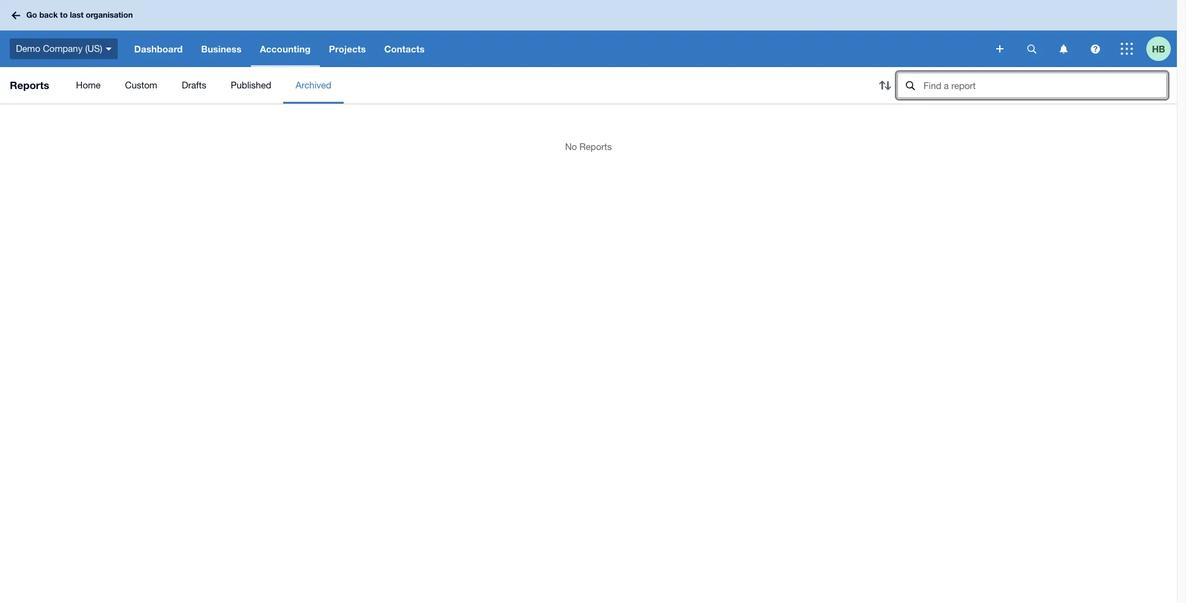 Task type: describe. For each thing, give the bounding box(es) containing it.
archived link
[[284, 67, 344, 104]]

home
[[76, 80, 101, 90]]

menu containing home
[[64, 67, 863, 104]]

Find a report text field
[[923, 73, 1167, 98]]

banner containing hb
[[0, 0, 1177, 67]]

demo company (us)
[[16, 43, 102, 54]]

to
[[60, 10, 68, 20]]

contacts button
[[375, 31, 434, 67]]

drafts
[[182, 80, 206, 90]]

go back to last organisation link
[[7, 4, 140, 26]]

hb button
[[1147, 31, 1177, 67]]

projects button
[[320, 31, 375, 67]]

custom link
[[113, 67, 170, 104]]

accounting button
[[251, 31, 320, 67]]

go back to last organisation
[[26, 10, 133, 20]]

svg image inside the demo company (us) popup button
[[105, 47, 112, 51]]

organisation
[[86, 10, 133, 20]]

1 horizontal spatial reports
[[580, 142, 612, 152]]

navigation inside banner
[[125, 31, 988, 67]]

drafts link
[[170, 67, 219, 104]]



Task type: locate. For each thing, give the bounding box(es) containing it.
custom
[[125, 80, 157, 90]]

demo
[[16, 43, 40, 54]]

company
[[43, 43, 83, 54]]

navigation
[[125, 31, 988, 67]]

0 horizontal spatial svg image
[[1027, 44, 1036, 53]]

published link
[[219, 67, 284, 104]]

1 horizontal spatial svg image
[[1091, 44, 1100, 53]]

business
[[201, 43, 242, 54]]

projects
[[329, 43, 366, 54]]

(us)
[[85, 43, 102, 54]]

0 vertical spatial reports
[[10, 79, 49, 92]]

2 horizontal spatial svg image
[[1121, 43, 1133, 55]]

svg image inside go back to last organisation link
[[12, 11, 20, 19]]

home link
[[64, 67, 113, 104]]

sort reports image
[[873, 73, 898, 98]]

None field
[[898, 73, 1167, 98]]

reports
[[10, 79, 49, 92], [580, 142, 612, 152]]

1 vertical spatial reports
[[580, 142, 612, 152]]

0 horizontal spatial reports
[[10, 79, 49, 92]]

svg image
[[12, 11, 20, 19], [1060, 44, 1068, 53], [996, 45, 1004, 53], [105, 47, 112, 51]]

hb
[[1152, 43, 1166, 54]]

last
[[70, 10, 84, 20]]

navigation containing dashboard
[[125, 31, 988, 67]]

dashboard link
[[125, 31, 192, 67]]

published
[[231, 80, 271, 90]]

contacts
[[384, 43, 425, 54]]

back
[[39, 10, 58, 20]]

demo company (us) button
[[0, 31, 125, 67]]

no
[[565, 142, 577, 152]]

dashboard
[[134, 43, 183, 54]]

business button
[[192, 31, 251, 67]]

accounting
[[260, 43, 311, 54]]

svg image
[[1121, 43, 1133, 55], [1027, 44, 1036, 53], [1091, 44, 1100, 53]]

no reports
[[565, 142, 612, 152]]

reports down demo
[[10, 79, 49, 92]]

menu
[[64, 67, 863, 104]]

go
[[26, 10, 37, 20]]

archived
[[296, 80, 332, 90]]

reports right 'no'
[[580, 142, 612, 152]]

banner
[[0, 0, 1177, 67]]



Task type: vqa. For each thing, say whether or not it's contained in the screenshot.
"Contacts" dropdown button
yes



